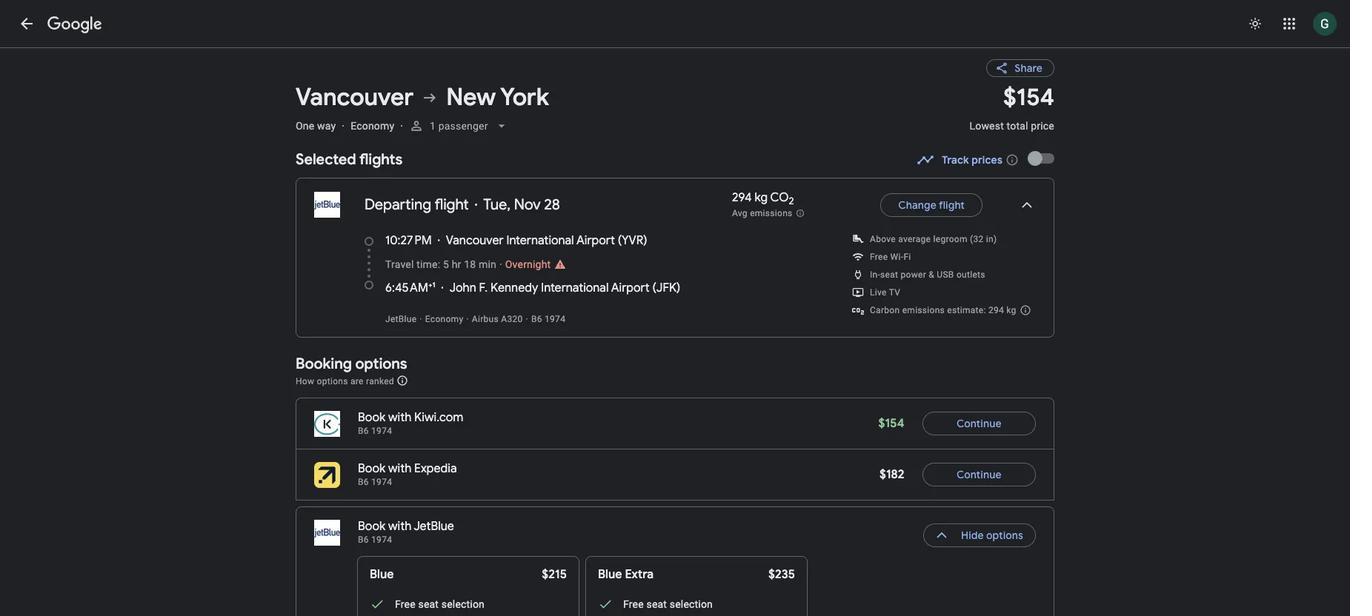Task type: describe. For each thing, give the bounding box(es) containing it.
carbon
[[870, 305, 900, 316]]

learn more about tracked prices image
[[1006, 153, 1019, 167]]

6:45 am +1
[[386, 280, 436, 296]]

continue button for $182
[[923, 457, 1036, 493]]

outlets
[[957, 270, 986, 280]]

jetblue inside book with jetblue b6 1974
[[414, 520, 454, 535]]

flight number b6 1974 text field for book with jetblue
[[358, 535, 392, 546]]

flight number b6 1974 text field for book with expedia
[[358, 477, 392, 488]]

in)
[[987, 234, 997, 245]]

flight for change flight
[[939, 199, 965, 212]]

b6 for book with jetblue
[[358, 535, 369, 546]]

average
[[899, 234, 931, 245]]

2 horizontal spatial  image
[[475, 196, 478, 214]]

travel
[[386, 259, 414, 271]]

Arrival time: 6:45 AM on  Wednesday, November 29. text field
[[386, 280, 436, 296]]

1 horizontal spatial  image
[[401, 120, 403, 132]]

free for $235
[[623, 599, 644, 611]]

live tv
[[870, 288, 901, 298]]

change
[[899, 199, 937, 212]]

$182
[[880, 468, 905, 483]]

price
[[1031, 120, 1055, 132]]

(jfk)
[[653, 281, 681, 296]]

new york
[[446, 82, 549, 113]]

new
[[446, 82, 496, 113]]

book for book with kiwi.com
[[358, 411, 386, 426]]

passenger
[[439, 120, 488, 132]]

main content containing vancouver
[[296, 47, 1055, 617]]

flight for departing flight
[[435, 196, 469, 214]]

airbus
[[472, 314, 499, 325]]

blue for blue extra
[[598, 568, 622, 583]]

options for how
[[317, 376, 348, 387]]

continue button for $154
[[923, 406, 1036, 442]]

change appearance image
[[1238, 6, 1274, 42]]

0 horizontal spatial economy
[[351, 120, 395, 132]]

way
[[317, 120, 336, 132]]

vancouver for vancouver
[[296, 82, 414, 113]]

1 vertical spatial airport
[[611, 281, 650, 296]]

departing
[[365, 196, 432, 214]]

2 horizontal spatial free
[[870, 252, 888, 262]]

6:45 am
[[386, 281, 428, 296]]

(yvr)
[[618, 234, 648, 248]]

free wi-fi
[[870, 252, 912, 262]]

continue for $154
[[957, 417, 1002, 431]]

john f. kennedy international airport (jfk)
[[450, 281, 681, 296]]

18
[[464, 259, 476, 271]]

john
[[450, 281, 477, 296]]

how options are ranked
[[296, 376, 397, 387]]

expedia
[[415, 462, 457, 477]]

0 horizontal spatial  image
[[342, 120, 345, 132]]

1 vertical spatial 294
[[989, 305, 1005, 316]]

$215
[[542, 568, 567, 583]]

options for hide
[[987, 529, 1024, 543]]

travel time: 5 hr 18 min
[[386, 259, 497, 271]]

track prices
[[942, 153, 1003, 167]]

carbon emissions estimate: 294 kilograms element
[[870, 305, 1017, 316]]

hide options
[[962, 529, 1024, 543]]

selection for blue
[[442, 599, 485, 611]]

nov
[[514, 196, 541, 214]]

1 horizontal spatial economy
[[425, 314, 464, 325]]

free for $215
[[395, 599, 416, 611]]

tv
[[889, 288, 901, 298]]

with for jetblue
[[388, 520, 412, 535]]

in-
[[870, 270, 881, 280]]

share
[[1015, 62, 1043, 75]]

$235
[[769, 568, 795, 583]]

time:
[[417, 259, 441, 271]]

airbus a320
[[472, 314, 523, 325]]

one
[[296, 120, 315, 132]]

continue for $182
[[957, 469, 1002, 482]]

book with expedia b6 1974
[[358, 462, 457, 488]]

b6 for book with expedia
[[358, 477, 369, 488]]

estimate:
[[948, 305, 987, 316]]

above average legroom (32 in)
[[870, 234, 997, 245]]

options for booking
[[356, 355, 407, 374]]

change flight button
[[881, 188, 983, 223]]

carbon emissions estimate: 294 kg
[[870, 305, 1017, 316]]

 image inside "main content"
[[500, 259, 502, 271]]

with for kiwi.com
[[388, 411, 412, 426]]

book for book with jetblue
[[358, 520, 386, 535]]

extra
[[625, 568, 654, 583]]

kg inside 294 kg co 2
[[755, 191, 768, 205]]

f.
[[479, 281, 488, 296]]

avg emissions
[[732, 208, 793, 219]]

emissions for avg
[[750, 208, 793, 219]]

0 vertical spatial international
[[507, 234, 574, 248]]

york
[[500, 82, 549, 113]]

1 vertical spatial kg
[[1007, 305, 1017, 316]]

seat for $235
[[647, 599, 667, 611]]

tue, nov 28
[[484, 196, 560, 214]]

change flight
[[899, 199, 965, 212]]

&
[[929, 270, 935, 280]]

hide options button
[[924, 518, 1036, 554]]

loading results progress bar
[[0, 47, 1351, 50]]



Task type: vqa. For each thing, say whether or not it's contained in the screenshot.
The Vancouver to the bottom
yes



Task type: locate. For each thing, give the bounding box(es) containing it.
5
[[443, 259, 449, 271]]

$154 up $182 text field
[[879, 417, 905, 431]]

$154 for $154 lowest total price
[[1004, 82, 1055, 113]]

2 selection from the left
[[670, 599, 713, 611]]

b6 1974
[[532, 314, 566, 325]]

book down book with kiwi.com b6 1974
[[358, 462, 386, 477]]

live
[[870, 288, 887, 298]]

0 horizontal spatial $154
[[879, 417, 905, 431]]

emissions
[[750, 208, 793, 219], [903, 305, 945, 316]]

jetblue down expedia
[[414, 520, 454, 535]]

blue for blue
[[370, 568, 394, 583]]

1 horizontal spatial $154
[[1004, 82, 1055, 113]]

0 vertical spatial jetblue
[[386, 314, 417, 325]]

1 horizontal spatial 294
[[989, 305, 1005, 316]]

0 vertical spatial economy
[[351, 120, 395, 132]]

flight up legroom
[[939, 199, 965, 212]]

flight number b6 1974 text field up book with jetblue b6 1974
[[358, 477, 392, 488]]

1 blue from the left
[[370, 568, 394, 583]]

1 vertical spatial economy
[[425, 314, 464, 325]]

avg
[[732, 208, 748, 219]]

+1
[[428, 280, 436, 290]]

2 vertical spatial book
[[358, 520, 386, 535]]

2 1974 from the top
[[371, 477, 392, 488]]

 image right way
[[342, 120, 345, 132]]

None text field
[[970, 82, 1055, 145]]

0 vertical spatial continue
[[957, 417, 1002, 431]]

departing flight
[[365, 196, 469, 214]]

182 US dollars text field
[[880, 468, 905, 483]]

1974
[[371, 426, 392, 437], [371, 477, 392, 488], [371, 535, 392, 546]]

options
[[356, 355, 407, 374], [317, 376, 348, 387], [987, 529, 1024, 543]]

power
[[901, 270, 927, 280]]

0 horizontal spatial free
[[395, 599, 416, 611]]

1 vertical spatial jetblue
[[414, 520, 454, 535]]

a320
[[501, 314, 523, 325]]

1974 for book with expedia
[[371, 477, 392, 488]]

hide
[[962, 529, 984, 543]]

book with jetblue b6 1974
[[358, 520, 454, 546]]

blue left extra
[[598, 568, 622, 583]]

1 continue button from the top
[[923, 406, 1036, 442]]

international up b6 1974
[[541, 281, 609, 296]]

0 horizontal spatial kg
[[755, 191, 768, 205]]

Flight number B6 1974 text field
[[358, 426, 392, 437], [358, 477, 392, 488], [358, 535, 392, 546]]

1 horizontal spatial blue
[[598, 568, 622, 583]]

b6
[[358, 426, 369, 437], [358, 477, 369, 488], [358, 535, 369, 546]]

0 horizontal spatial blue
[[370, 568, 394, 583]]

kg up avg emissions
[[755, 191, 768, 205]]

prices
[[972, 153, 1003, 167]]

lowest
[[970, 120, 1005, 132]]

emissions down 294 kg co 2
[[750, 208, 793, 219]]

go back image
[[18, 15, 36, 33]]

0 vertical spatial airport
[[577, 234, 615, 248]]

0 vertical spatial flight number b6 1974 text field
[[358, 426, 392, 437]]

flight
[[435, 196, 469, 214], [939, 199, 965, 212]]

options down booking
[[317, 376, 348, 387]]

1 vertical spatial b6
[[358, 477, 369, 488]]

0 horizontal spatial seat
[[418, 599, 439, 611]]

294
[[732, 191, 752, 205], [989, 305, 1005, 316]]

co
[[771, 191, 789, 205]]

0 vertical spatial 1974
[[371, 426, 392, 437]]

1 passenger button
[[403, 108, 515, 144]]

with inside book with kiwi.com b6 1974
[[388, 411, 412, 426]]

1 horizontal spatial vancouver
[[446, 234, 504, 248]]

free seat selection for blue extra
[[623, 599, 713, 611]]

294 kg co 2
[[732, 191, 795, 208]]

2 horizontal spatial seat
[[881, 270, 899, 280]]

vancouver up way
[[296, 82, 414, 113]]

1 horizontal spatial kg
[[1007, 305, 1017, 316]]

0 vertical spatial 294
[[732, 191, 752, 205]]

legroom
[[934, 234, 968, 245]]

with left expedia
[[388, 462, 412, 477]]

b6 inside book with kiwi.com b6 1974
[[358, 426, 369, 437]]

economy down john
[[425, 314, 464, 325]]

2 vertical spatial with
[[388, 520, 412, 535]]

selection for blue extra
[[670, 599, 713, 611]]

1 horizontal spatial selection
[[670, 599, 713, 611]]

3 flight number b6 1974 text field from the top
[[358, 535, 392, 546]]

1 horizontal spatial options
[[356, 355, 407, 374]]

294 right estimate:
[[989, 305, 1005, 316]]

2 vertical spatial b6
[[358, 535, 369, 546]]

learn more about booking options element
[[397, 373, 409, 389]]

294 up avg
[[732, 191, 752, 205]]

1 vertical spatial with
[[388, 462, 412, 477]]

28
[[544, 196, 560, 214]]

seat for $215
[[418, 599, 439, 611]]

3 book from the top
[[358, 520, 386, 535]]

1 horizontal spatial seat
[[647, 599, 667, 611]]

track
[[942, 153, 970, 167]]

1 vertical spatial emissions
[[903, 305, 945, 316]]

$154 down share
[[1004, 82, 1055, 113]]

1974 inside book with expedia b6 1974
[[371, 477, 392, 488]]

0 vertical spatial book
[[358, 411, 386, 426]]

0 vertical spatial $154
[[1004, 82, 1055, 113]]

0 vertical spatial kg
[[755, 191, 768, 205]]

book inside book with jetblue b6 1974
[[358, 520, 386, 535]]

 image left tue,
[[475, 196, 478, 214]]

free down book with jetblue b6 1974
[[395, 599, 416, 611]]

economy up flights at left top
[[351, 120, 395, 132]]

vancouver international airport (yvr)
[[446, 234, 648, 248]]

0 horizontal spatial options
[[317, 376, 348, 387]]

how
[[296, 376, 315, 387]]

book down book with expedia b6 1974
[[358, 520, 386, 535]]

2 flight number b6 1974 text field from the top
[[358, 477, 392, 488]]

0 horizontal spatial flight
[[435, 196, 469, 214]]

international up overnight
[[507, 234, 574, 248]]

1974 up book with jetblue b6 1974
[[371, 477, 392, 488]]

3 b6 from the top
[[358, 535, 369, 546]]

book inside book with kiwi.com b6 1974
[[358, 411, 386, 426]]

2 continue from the top
[[957, 469, 1002, 482]]

with down learn more about booking options icon
[[388, 411, 412, 426]]

ranked
[[366, 376, 394, 387]]

selected flights
[[296, 150, 403, 169]]

$154 lowest total price
[[970, 82, 1055, 132]]

0 vertical spatial b6
[[358, 426, 369, 437]]

with
[[388, 411, 412, 426], [388, 462, 412, 477], [388, 520, 412, 535]]

jetblue down 6:45 am on the left of page
[[386, 314, 417, 325]]

$154 inside $154 lowest total price
[[1004, 82, 1055, 113]]

min
[[479, 259, 497, 271]]

tue,
[[484, 196, 511, 214]]

1 vertical spatial options
[[317, 376, 348, 387]]

2 with from the top
[[388, 462, 412, 477]]

kennedy
[[491, 281, 539, 296]]

b6 inside book with expedia b6 1974
[[358, 477, 369, 488]]

Departure time: 10:27 PM. text field
[[386, 234, 432, 248]]

1 horizontal spatial free
[[623, 599, 644, 611]]

selection
[[442, 599, 485, 611], [670, 599, 713, 611]]

1 vertical spatial $154
[[879, 417, 905, 431]]

 image left 1
[[401, 120, 403, 132]]

with for expedia
[[388, 462, 412, 477]]

1 passenger
[[430, 120, 488, 132]]

0 horizontal spatial 294
[[732, 191, 752, 205]]

2 vertical spatial 1974
[[371, 535, 392, 546]]

book with kiwi.com b6 1974
[[358, 411, 464, 437]]

free down extra
[[623, 599, 644, 611]]

one way
[[296, 120, 336, 132]]

2 blue from the left
[[598, 568, 622, 583]]

1 vertical spatial flight number b6 1974 text field
[[358, 477, 392, 488]]

free seat selection for blue
[[395, 599, 485, 611]]

2 vertical spatial flight number b6 1974 text field
[[358, 535, 392, 546]]

fi
[[904, 252, 912, 262]]

0 vertical spatial vancouver
[[296, 82, 414, 113]]

3 with from the top
[[388, 520, 412, 535]]

free left wi-
[[870, 252, 888, 262]]

0 horizontal spatial vancouver
[[296, 82, 414, 113]]

Vancouver to New York text field
[[296, 82, 952, 113]]

1 selection from the left
[[442, 599, 485, 611]]

flight inside button
[[939, 199, 965, 212]]

1 vertical spatial continue
[[957, 469, 1002, 482]]

2
[[789, 195, 795, 208]]

1974 down ranked
[[371, 426, 392, 437]]

1 horizontal spatial free seat selection
[[623, 599, 713, 611]]

flight number b6 1974 text field down book with expedia b6 1974
[[358, 535, 392, 546]]

wi-
[[891, 252, 904, 262]]

1 vertical spatial continue button
[[923, 457, 1036, 493]]

1 vertical spatial book
[[358, 462, 386, 477]]

options right hide
[[987, 529, 1024, 543]]

1
[[430, 120, 436, 132]]

overnight
[[505, 259, 551, 271]]

294 inside 294 kg co 2
[[732, 191, 752, 205]]

2 vertical spatial options
[[987, 529, 1024, 543]]

airport left (jfk)
[[611, 281, 650, 296]]

$154 for $154
[[879, 417, 905, 431]]

vancouver for vancouver international airport (yvr)
[[446, 234, 504, 248]]

economy
[[351, 120, 395, 132], [425, 314, 464, 325]]

none text field containing $154
[[970, 82, 1055, 145]]

with down book with expedia b6 1974
[[388, 520, 412, 535]]

1 continue from the top
[[957, 417, 1002, 431]]

1 horizontal spatial flight
[[939, 199, 965, 212]]

emissions for carbon
[[903, 305, 945, 316]]

book down ranked
[[358, 411, 386, 426]]

1 with from the top
[[388, 411, 412, 426]]

1 1974 from the top
[[371, 426, 392, 437]]

kiwi.com
[[415, 411, 464, 426]]

book for book with expedia
[[358, 462, 386, 477]]

0 vertical spatial emissions
[[750, 208, 793, 219]]

free
[[870, 252, 888, 262], [395, 599, 416, 611], [623, 599, 644, 611]]

selected
[[296, 150, 356, 169]]

154 US dollars text field
[[879, 417, 905, 431]]

usb
[[937, 270, 955, 280]]

vancouver up 18
[[446, 234, 504, 248]]

154 us dollars element
[[1004, 82, 1055, 113]]

booking options
[[296, 355, 407, 374]]

2 free seat selection from the left
[[623, 599, 713, 611]]

 image
[[500, 259, 502, 271]]

0 horizontal spatial emissions
[[750, 208, 793, 219]]

total
[[1007, 120, 1029, 132]]

blue down book with jetblue b6 1974
[[370, 568, 394, 583]]

blue extra
[[598, 568, 654, 583]]

book
[[358, 411, 386, 426], [358, 462, 386, 477], [358, 520, 386, 535]]

1974 for book with kiwi.com
[[371, 426, 392, 437]]

main content
[[296, 47, 1055, 617]]

seat
[[881, 270, 899, 280], [418, 599, 439, 611], [647, 599, 667, 611]]

2 continue button from the top
[[923, 457, 1036, 493]]

flights
[[359, 150, 403, 169]]

international
[[507, 234, 574, 248], [541, 281, 609, 296]]

1 b6 from the top
[[358, 426, 369, 437]]

vancouver
[[296, 82, 414, 113], [446, 234, 504, 248]]

$154
[[1004, 82, 1055, 113], [879, 417, 905, 431]]

2 horizontal spatial options
[[987, 529, 1024, 543]]

flight number b6 1974 text field for book with kiwi.com
[[358, 426, 392, 437]]

flight number b6 1974 text field down ranked
[[358, 426, 392, 437]]

b6 for book with kiwi.com
[[358, 426, 369, 437]]

1 free seat selection from the left
[[395, 599, 485, 611]]

book inside book with expedia b6 1974
[[358, 462, 386, 477]]

in-seat power & usb outlets
[[870, 270, 986, 280]]

0 vertical spatial with
[[388, 411, 412, 426]]

0 vertical spatial options
[[356, 355, 407, 374]]

1 book from the top
[[358, 411, 386, 426]]

2 book from the top
[[358, 462, 386, 477]]

 image
[[342, 120, 345, 132], [401, 120, 403, 132], [475, 196, 478, 214]]

(32
[[970, 234, 984, 245]]

with inside book with jetblue b6 1974
[[388, 520, 412, 535]]

learn more about booking options image
[[397, 375, 409, 387]]

1 vertical spatial international
[[541, 281, 609, 296]]

1 vertical spatial 1974
[[371, 477, 392, 488]]

2 b6 from the top
[[358, 477, 369, 488]]

with inside book with expedia b6 1974
[[388, 462, 412, 477]]

1974 down book with expedia b6 1974
[[371, 535, 392, 546]]

flight left tue,
[[435, 196, 469, 214]]

10:27 pm
[[386, 234, 432, 248]]

1974 for book with jetblue
[[371, 535, 392, 546]]

booking
[[296, 355, 352, 374]]

emissions down in-seat power & usb outlets
[[903, 305, 945, 316]]

1974 inside book with kiwi.com b6 1974
[[371, 426, 392, 437]]

1 flight number b6 1974 text field from the top
[[358, 426, 392, 437]]

0 horizontal spatial selection
[[442, 599, 485, 611]]

options up ranked
[[356, 355, 407, 374]]

airport left (yvr)
[[577, 234, 615, 248]]

1974 inside book with jetblue b6 1974
[[371, 535, 392, 546]]

above
[[870, 234, 896, 245]]

are
[[351, 376, 364, 387]]

1 horizontal spatial emissions
[[903, 305, 945, 316]]

3 1974 from the top
[[371, 535, 392, 546]]

options inside dropdown button
[[987, 529, 1024, 543]]

kg right estimate:
[[1007, 305, 1017, 316]]

b6 inside book with jetblue b6 1974
[[358, 535, 369, 546]]

1 vertical spatial vancouver
[[446, 234, 504, 248]]

share button
[[987, 59, 1055, 77]]

0 horizontal spatial free seat selection
[[395, 599, 485, 611]]

free seat selection
[[395, 599, 485, 611], [623, 599, 713, 611]]

0 vertical spatial continue button
[[923, 406, 1036, 442]]

hr
[[452, 259, 461, 271]]



